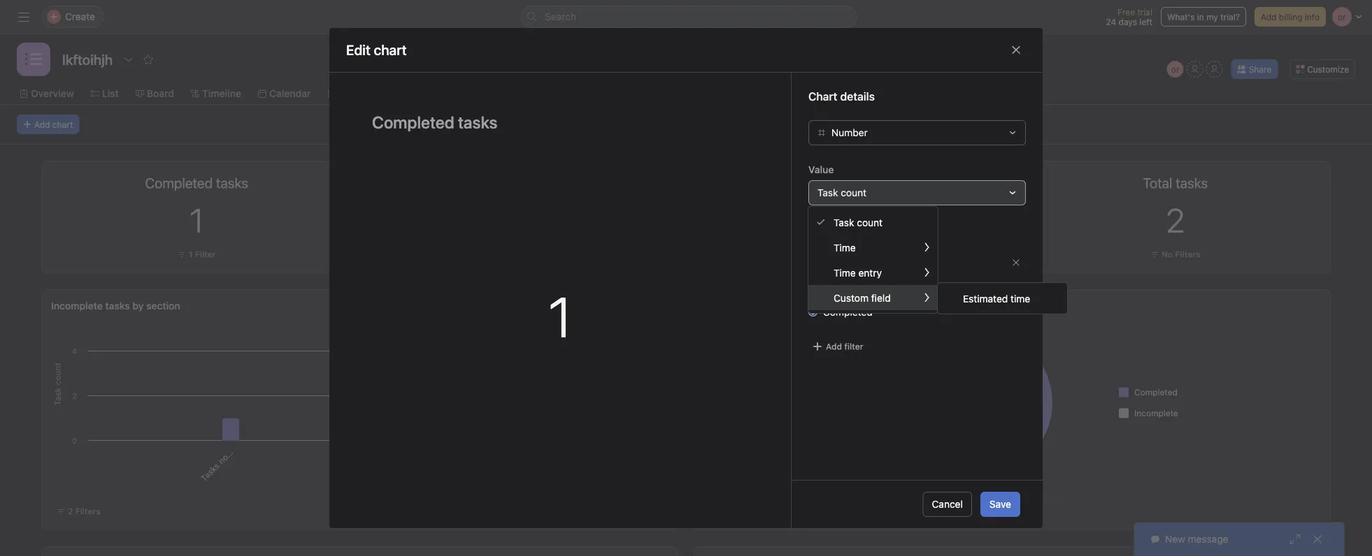 Task type: vqa. For each thing, say whether or not it's contained in the screenshot.
Total tasks FILTERS
yes



Task type: locate. For each thing, give the bounding box(es) containing it.
0 vertical spatial 1 button
[[190, 200, 204, 240]]

in inside button
[[1197, 12, 1204, 22]]

count up 0
[[841, 187, 867, 199]]

count
[[841, 187, 867, 199], [857, 217, 883, 228]]

2 vertical spatial filters
[[75, 507, 100, 517]]

save
[[990, 499, 1011, 511]]

time for time
[[834, 242, 856, 253]]

number
[[832, 127, 868, 139]]

add
[[1261, 12, 1277, 22], [34, 120, 50, 129], [826, 342, 842, 352]]

2 vertical spatial incomplete
[[1135, 409, 1179, 419]]

time down 0 button
[[834, 242, 856, 253]]

timeline
[[202, 88, 241, 99]]

overview
[[31, 88, 74, 99]]

1 horizontal spatial 1 filter button
[[827, 248, 872, 262]]

task up time link
[[834, 217, 854, 228]]

days
[[1119, 17, 1137, 27]]

value
[[809, 164, 834, 176]]

incomplete
[[823, 280, 874, 292], [51, 300, 103, 312], [1135, 409, 1179, 419]]

2 inside button
[[68, 507, 73, 517]]

0 vertical spatial 2
[[1166, 200, 1185, 240]]

share
[[1249, 64, 1272, 74]]

total
[[704, 300, 726, 312]]

add left billing
[[1261, 12, 1277, 22]]

1 tasks from the left
[[105, 300, 130, 312]]

1 vertical spatial filters
[[1176, 250, 1201, 260]]

close image
[[1011, 44, 1022, 56], [1312, 534, 1323, 546]]

free
[[1118, 7, 1135, 17]]

tasks for incomplete
[[105, 300, 130, 312]]

1 filter from the left
[[195, 250, 216, 260]]

0
[[839, 200, 859, 240]]

overdue tasks
[[805, 175, 893, 191]]

0 horizontal spatial tasks
[[105, 300, 130, 312]]

None text field
[[59, 47, 116, 72]]

add filter
[[826, 342, 864, 352]]

what's in my trial?
[[1167, 12, 1240, 22]]

1 filter for 0
[[841, 250, 868, 260]]

completed tasks
[[145, 175, 248, 191]]

incomplete tasks by section
[[51, 300, 180, 312]]

1 vertical spatial time
[[834, 267, 856, 279]]

add left the chart
[[34, 120, 50, 129]]

2 tasks from the left
[[729, 300, 754, 312]]

0 vertical spatial task count
[[818, 187, 867, 199]]

1 horizontal spatial filters
[[809, 228, 841, 242]]

0 horizontal spatial 2
[[68, 507, 73, 517]]

2 button
[[1166, 200, 1185, 240]]

custom field link
[[809, 285, 938, 311]]

0 vertical spatial in
[[1197, 12, 1204, 22]]

2 vertical spatial add
[[826, 342, 842, 352]]

estimated time link
[[938, 286, 1067, 311]]

1 vertical spatial close image
[[1312, 534, 1323, 546]]

billing
[[1279, 12, 1303, 22]]

add for add billing info
[[1261, 12, 1277, 22]]

task count up time link
[[834, 217, 883, 228]]

1 1 filter from the left
[[189, 250, 216, 260]]

in
[[1197, 12, 1204, 22], [227, 444, 239, 456]]

add inside dropdown button
[[826, 342, 842, 352]]

by
[[756, 300, 767, 312]]

or button
[[1167, 61, 1184, 78]]

add for add filter
[[826, 342, 842, 352]]

1 filter
[[189, 250, 216, 260], [841, 250, 868, 260]]

task count up 0
[[818, 187, 867, 199]]

task
[[818, 187, 838, 199], [834, 217, 854, 228]]

search list box
[[521, 6, 857, 28]]

0 vertical spatial incomplete
[[823, 280, 874, 292]]

0 horizontal spatial 1 button
[[190, 200, 204, 240]]

1
[[190, 200, 204, 240], [189, 250, 193, 260], [841, 250, 845, 260], [549, 284, 572, 350]]

1 vertical spatial add
[[34, 120, 50, 129]]

tasks left by
[[729, 300, 754, 312]]

task count button
[[809, 180, 1026, 206]]

add to starred image
[[143, 54, 154, 65]]

count inside 'link'
[[857, 217, 883, 228]]

0 horizontal spatial filter
[[195, 250, 216, 260]]

1 filter button up time entry
[[827, 248, 872, 262]]

1 vertical spatial in
[[227, 444, 239, 456]]

0 horizontal spatial 1 filter
[[189, 250, 216, 260]]

search button
[[521, 6, 857, 28]]

not
[[216, 451, 232, 467]]

0 vertical spatial filters
[[809, 228, 841, 242]]

0 horizontal spatial completed
[[823, 307, 873, 318]]

completed
[[823, 307, 873, 318], [1135, 388, 1178, 398]]

2
[[1166, 200, 1185, 240], [68, 507, 73, 517]]

time entry
[[834, 267, 882, 279]]

what's
[[1167, 12, 1195, 22]]

0 horizontal spatial close image
[[1011, 44, 1022, 56]]

field
[[871, 292, 891, 304]]

total tasks
[[1143, 175, 1208, 191]]

what's in my trial? button
[[1161, 7, 1246, 27]]

1 vertical spatial 1 button
[[549, 284, 572, 350]]

tasks not in a section
[[199, 417, 266, 484]]

filters for total tasks
[[1176, 250, 1201, 260]]

1 horizontal spatial filter
[[848, 250, 868, 260]]

task count
[[818, 187, 867, 199], [834, 217, 883, 228]]

tasks for total
[[729, 300, 754, 312]]

2 1 filter button from the left
[[827, 248, 872, 262]]

0 horizontal spatial incomplete
[[51, 300, 103, 312]]

1 1 filter button from the left
[[174, 248, 219, 262]]

1 filter button up 'by section'
[[174, 248, 219, 262]]

2 horizontal spatial filters
[[1176, 250, 1201, 260]]

task down value
[[818, 187, 838, 199]]

1 vertical spatial task
[[834, 217, 854, 228]]

number button
[[809, 120, 1026, 145]]

filters
[[809, 228, 841, 242], [1176, 250, 1201, 260], [75, 507, 100, 517]]

expand new message image
[[1290, 534, 1301, 546]]

1 horizontal spatial incomplete
[[823, 280, 874, 292]]

time entry link
[[809, 260, 938, 285]]

1 button
[[190, 200, 204, 240], [549, 284, 572, 350]]

1 horizontal spatial 2
[[1166, 200, 1185, 240]]

entry
[[859, 267, 882, 279]]

filters for incomplete tasks by section
[[75, 507, 100, 517]]

filter
[[195, 250, 216, 260], [848, 250, 868, 260]]

time left entry
[[834, 267, 856, 279]]

1 filter button
[[174, 248, 219, 262], [827, 248, 872, 262]]

a button to remove the filter image
[[1012, 259, 1021, 267]]

0 vertical spatial add
[[1261, 12, 1277, 22]]

1 horizontal spatial 1 filter
[[841, 250, 868, 260]]

search
[[545, 11, 576, 22]]

tasks left 'by section'
[[105, 300, 130, 312]]

2 filter from the left
[[848, 250, 868, 260]]

1 vertical spatial incomplete
[[51, 300, 103, 312]]

time for time entry
[[834, 267, 856, 279]]

1 horizontal spatial 1 button
[[549, 284, 572, 350]]

2 1 filter from the left
[[841, 250, 868, 260]]

1 horizontal spatial in
[[1197, 12, 1204, 22]]

time inside time link
[[834, 242, 856, 253]]

chart details
[[809, 90, 875, 103]]

1 vertical spatial 2
[[68, 507, 73, 517]]

1 filter button for 0
[[827, 248, 872, 262]]

section
[[238, 417, 266, 444]]

1 vertical spatial completed
[[1135, 388, 1178, 398]]

2 time from the top
[[834, 267, 856, 279]]

1 time from the top
[[834, 242, 856, 253]]

timeline link
[[191, 86, 241, 101]]

0 horizontal spatial 1 filter button
[[174, 248, 219, 262]]

count up time link
[[857, 217, 883, 228]]

tasks
[[105, 300, 130, 312], [729, 300, 754, 312]]

0 horizontal spatial add
[[34, 120, 50, 129]]

1 filter button for 1
[[174, 248, 219, 262]]

time
[[834, 242, 856, 253], [834, 267, 856, 279]]

1 vertical spatial count
[[857, 217, 883, 228]]

0 vertical spatial time
[[834, 242, 856, 253]]

my
[[1207, 12, 1218, 22]]

custom field
[[834, 292, 891, 304]]

1 horizontal spatial tasks
[[729, 300, 754, 312]]

1 horizontal spatial add
[[826, 342, 842, 352]]

0 vertical spatial task
[[818, 187, 838, 199]]

1 vertical spatial task count
[[834, 217, 883, 228]]

trial?
[[1221, 12, 1240, 22]]

0 vertical spatial count
[[841, 187, 867, 199]]

list link
[[91, 86, 119, 101]]

time inside time entry link
[[834, 267, 856, 279]]

add left filter
[[826, 342, 842, 352]]

2 horizontal spatial add
[[1261, 12, 1277, 22]]

0 horizontal spatial in
[[227, 444, 239, 456]]

free trial 24 days left
[[1106, 7, 1153, 27]]

0 horizontal spatial filters
[[75, 507, 100, 517]]

overview link
[[20, 86, 74, 101]]



Task type: describe. For each thing, give the bounding box(es) containing it.
task count inside dropdown button
[[818, 187, 867, 199]]

board link
[[136, 86, 174, 101]]

estimated
[[963, 293, 1008, 304]]

chart
[[52, 120, 73, 129]]

add for add chart
[[34, 120, 50, 129]]

1 filter for 1
[[189, 250, 216, 260]]

add billing info button
[[1255, 7, 1326, 27]]

save button
[[981, 492, 1021, 518]]

a
[[234, 439, 244, 449]]

estimated time
[[963, 293, 1030, 304]]

cancel button
[[923, 492, 972, 518]]

calendar
[[269, 88, 311, 99]]

0 button
[[839, 200, 859, 240]]

by section
[[132, 300, 180, 312]]

count inside dropdown button
[[841, 187, 867, 199]]

task inside 'link'
[[834, 217, 854, 228]]

in inside tasks not in a section
[[227, 444, 239, 456]]

board
[[147, 88, 174, 99]]

completion status
[[770, 300, 853, 312]]

1 horizontal spatial close image
[[1312, 534, 1323, 546]]

tasks
[[199, 461, 221, 484]]

info
[[1305, 12, 1320, 22]]

new message
[[1165, 534, 1229, 546]]

task count inside 'link'
[[834, 217, 883, 228]]

total tasks by completion status
[[704, 300, 853, 312]]

filter for 1
[[195, 250, 216, 260]]

no filters button
[[1147, 248, 1204, 262]]

24
[[1106, 17, 1117, 27]]

2 for 2 filters
[[68, 507, 73, 517]]

2 horizontal spatial incomplete
[[1135, 409, 1179, 419]]

calendar link
[[258, 86, 311, 101]]

Completed tasks text field
[[363, 106, 758, 139]]

share button
[[1232, 59, 1278, 79]]

cancel
[[932, 499, 963, 511]]

2 filters
[[68, 507, 100, 517]]

add chart
[[34, 120, 73, 129]]

add filter button
[[809, 337, 867, 357]]

add billing info
[[1261, 12, 1320, 22]]

0 vertical spatial completed
[[823, 307, 873, 318]]

filter
[[845, 342, 864, 352]]

filter for 0
[[848, 250, 868, 260]]

no
[[1162, 250, 1173, 260]]

left
[[1140, 17, 1153, 27]]

time
[[1011, 293, 1030, 304]]

task count link
[[809, 210, 938, 235]]

1 horizontal spatial completed
[[1135, 388, 1178, 398]]

task inside dropdown button
[[818, 187, 838, 199]]

Completed radio
[[809, 308, 818, 317]]

no filters
[[1162, 250, 1201, 260]]

or
[[1172, 64, 1180, 74]]

0 vertical spatial close image
[[1011, 44, 1022, 56]]

add chart button
[[17, 115, 79, 134]]

2 for 2
[[1166, 200, 1185, 240]]

edit chart
[[346, 42, 407, 58]]

list
[[102, 88, 119, 99]]

time link
[[809, 235, 938, 260]]

custom
[[834, 292, 869, 304]]

2 filters button
[[50, 502, 107, 522]]

list image
[[25, 51, 42, 68]]

trial
[[1138, 7, 1153, 17]]



